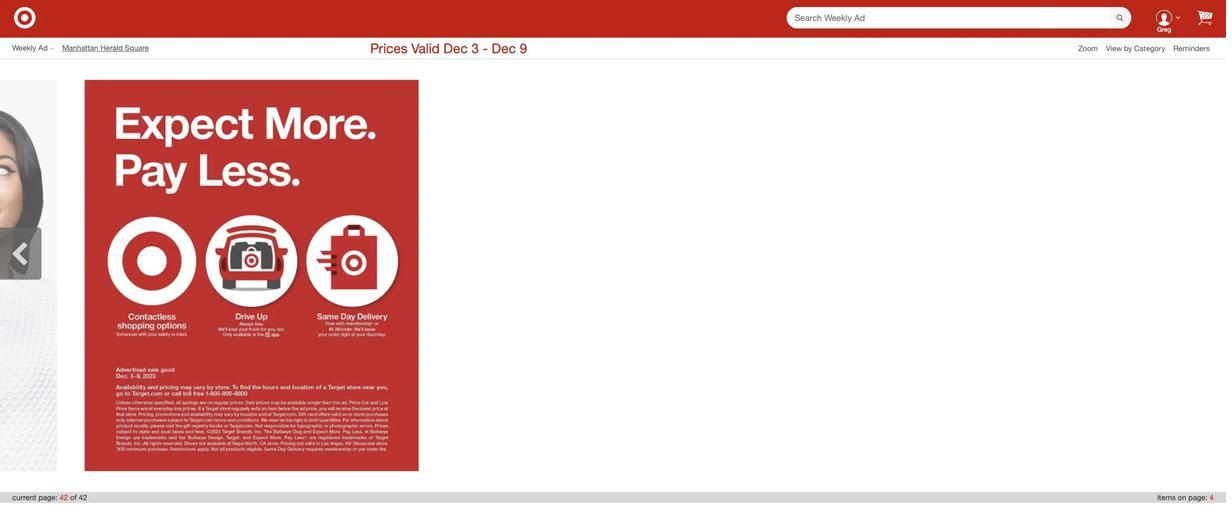 Task type: locate. For each thing, give the bounding box(es) containing it.
manhattan herald square link
[[62, 43, 157, 54]]

weekly ad
[[12, 43, 48, 52]]

by
[[1124, 43, 1132, 52]]

1 dec from the left
[[443, 40, 468, 56]]

dec left 3
[[443, 40, 468, 56]]

0 horizontal spatial dec
[[443, 40, 468, 56]]

9
[[520, 40, 527, 56]]

1 horizontal spatial dec
[[492, 40, 516, 56]]

manhattan herald square
[[62, 43, 149, 52]]

1 horizontal spatial page:
[[1188, 493, 1207, 502]]

category
[[1134, 43, 1165, 52]]

greg
[[1157, 25, 1171, 34]]

3
[[471, 40, 479, 56]]

0 horizontal spatial 42
[[60, 493, 68, 502]]

view by category
[[1106, 43, 1165, 52]]

dec
[[443, 40, 468, 56], [492, 40, 516, 56]]

items on page: 4
[[1157, 493, 1214, 502]]

2 dec from the left
[[492, 40, 516, 56]]

page: right current
[[38, 493, 58, 502]]

form
[[787, 7, 1131, 29]]

zoom-in element
[[1078, 43, 1098, 52]]

zoom
[[1078, 43, 1098, 52]]

page 42 image
[[71, 66, 432, 486]]

view your cart on target.com image
[[1197, 10, 1213, 25]]

-
[[483, 40, 488, 56]]

view by category link
[[1106, 43, 1173, 52]]

of
[[70, 493, 77, 502]]

1 page: from the left
[[38, 493, 58, 502]]

zoom link
[[1078, 43, 1106, 54]]

greg link
[[1147, 0, 1181, 35]]

dec right -
[[492, 40, 516, 56]]

42 left of
[[60, 493, 68, 502]]

42
[[60, 493, 68, 502], [79, 493, 87, 502]]

reminders
[[1173, 43, 1210, 52]]

page: left 4
[[1188, 493, 1207, 502]]

square
[[125, 43, 149, 52]]

0 horizontal spatial page:
[[38, 493, 58, 502]]

prices valid dec 3 - dec 9
[[370, 40, 527, 56]]

page:
[[38, 493, 58, 502], [1188, 493, 1207, 502]]

42 right of
[[79, 493, 87, 502]]

page 41 image
[[0, 66, 71, 486]]

1 horizontal spatial 42
[[79, 493, 87, 502]]

manhattan
[[62, 43, 98, 52]]



Task type: vqa. For each thing, say whether or not it's contained in the screenshot.
ENHANCED
no



Task type: describe. For each thing, give the bounding box(es) containing it.
Search Weekly Ad search field
[[787, 7, 1131, 29]]

4
[[1210, 493, 1214, 502]]

current
[[12, 493, 36, 502]]

on
[[1178, 493, 1186, 502]]

prices
[[370, 40, 408, 56]]

1 42 from the left
[[60, 493, 68, 502]]

herald
[[100, 43, 123, 52]]

2 page: from the left
[[1188, 493, 1207, 502]]

ad
[[38, 43, 48, 52]]

weekly ad link
[[12, 43, 62, 54]]

2 42 from the left
[[79, 493, 87, 502]]

valid
[[411, 40, 440, 56]]

reminders link
[[1173, 43, 1218, 54]]

current page: 42 of 42
[[12, 493, 87, 502]]

items
[[1157, 493, 1176, 502]]

weekly
[[12, 43, 36, 52]]

view
[[1106, 43, 1122, 52]]

go to target.com image
[[14, 7, 36, 28]]



